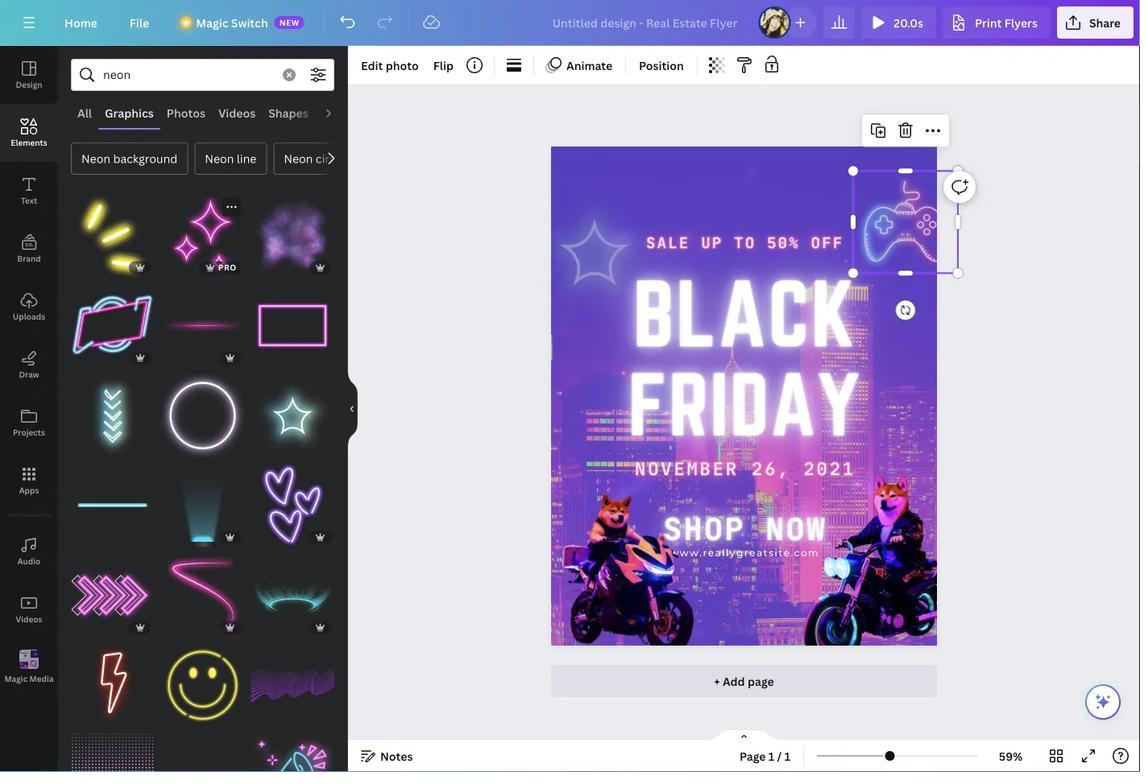 Task type: vqa. For each thing, say whether or not it's contained in the screenshot.
Try "remove background" or "brand kit" search field
no



Task type: locate. For each thing, give the bounding box(es) containing it.
2 horizontal spatial neon
[[284, 151, 313, 166]]

0 horizontal spatial videos
[[16, 614, 42, 625]]

3 neon from the left
[[284, 151, 313, 166]]

3d purple lines neon tech pattern image
[[251, 644, 334, 728]]

2 1 from the left
[[785, 749, 791, 764]]

1 vertical spatial videos button
[[0, 581, 58, 639]]

videos button up neon line
[[212, 98, 262, 128]]

graphics
[[105, 105, 154, 120]]

projects button
[[0, 394, 58, 452]]

audio button
[[315, 98, 360, 128], [0, 523, 58, 581]]

1 1 from the left
[[769, 749, 775, 764]]

neon circle button
[[273, 143, 356, 175]]

switch
[[231, 15, 268, 30]]

shapes button
[[262, 98, 315, 128]]

1 horizontal spatial audio
[[321, 105, 354, 120]]

animate button
[[541, 52, 619, 78]]

magic inside main menu bar
[[196, 15, 228, 30]]

edit photo button
[[355, 52, 425, 78]]

yellow neon expression mark surprise image
[[71, 194, 154, 278]]

1 horizontal spatial videos button
[[212, 98, 262, 128]]

edit
[[361, 58, 383, 73]]

0 horizontal spatial magic
[[4, 674, 28, 685]]

black
[[633, 264, 857, 363]]

0 horizontal spatial neon
[[81, 151, 110, 166]]

+
[[714, 674, 720, 690]]

shop now
[[663, 510, 827, 548]]

1 horizontal spatial videos
[[218, 105, 256, 120]]

design button
[[0, 46, 58, 104]]

magic left media
[[4, 674, 28, 685]]

50%
[[767, 234, 800, 252]]

0 vertical spatial magic
[[196, 15, 228, 30]]

magic inside button
[[4, 674, 28, 685]]

notes
[[380, 749, 413, 764]]

1 right "/"
[[785, 749, 791, 764]]

apps
[[19, 485, 39, 496]]

magic
[[196, 15, 228, 30], [4, 674, 28, 685]]

draw
[[19, 369, 39, 380]]

magic for magic media
[[4, 674, 28, 685]]

neon background button
[[71, 143, 188, 175]]

basic neon line image
[[71, 464, 154, 548]]

neon left circle
[[284, 151, 313, 166]]

elements
[[11, 137, 47, 148]]

sale up to 50% off
[[646, 234, 844, 252]]

neon left line
[[205, 151, 234, 166]]

draw button
[[0, 336, 58, 394]]

magic media button
[[0, 639, 58, 697]]

audio button up circle
[[315, 98, 360, 128]]

audio button down 'apps'
[[0, 523, 58, 581]]

to
[[734, 234, 756, 252]]

0 horizontal spatial videos button
[[0, 581, 58, 639]]

file button
[[117, 6, 162, 39]]

projects
[[13, 427, 45, 438]]

line
[[237, 151, 257, 166]]

videos up neon line
[[218, 105, 256, 120]]

+ add page button
[[551, 666, 937, 698]]

emoji symbol neon illustration image
[[161, 644, 244, 728]]

videos up magic media button
[[16, 614, 42, 625]]

purple neon love decoration image
[[251, 464, 334, 548]]

audio up circle
[[321, 105, 354, 120]]

20.0s
[[894, 15, 924, 30]]

pink neon swirl image
[[161, 554, 244, 638]]

pink diamond neon tech pattern image
[[71, 734, 154, 773]]

26,
[[752, 458, 791, 480]]

videos button up magic media
[[0, 581, 58, 639]]

basic neon rectangle image
[[251, 284, 334, 368]]

1 vertical spatial audio
[[17, 556, 41, 567]]

pro
[[218, 262, 237, 273]]

2 neon from the left
[[205, 151, 234, 166]]

print
[[975, 15, 1002, 30]]

neon circle
[[284, 151, 346, 166]]

animate
[[567, 58, 613, 73]]

0 horizontal spatial 1
[[769, 749, 775, 764]]

neon
[[81, 151, 110, 166], [205, 151, 234, 166], [284, 151, 313, 166]]

1 vertical spatial magic
[[4, 674, 28, 685]]

media
[[30, 674, 54, 685]]

20.0s button
[[862, 6, 936, 39]]

0 vertical spatial audio
[[321, 105, 354, 120]]

audio down 'apps'
[[17, 556, 41, 567]]

0 vertical spatial audio button
[[315, 98, 360, 128]]

magic left switch
[[196, 15, 228, 30]]

0 vertical spatial videos button
[[212, 98, 262, 128]]

sparkling star neon image
[[161, 194, 244, 278]]

1 horizontal spatial neon line design image
[[251, 374, 334, 458]]

hide image
[[347, 371, 358, 448]]

/
[[777, 749, 782, 764]]

1 vertical spatial videos
[[16, 614, 42, 625]]

neon down all button
[[81, 151, 110, 166]]

1 left "/"
[[769, 749, 775, 764]]

position
[[639, 58, 684, 73]]

audio
[[321, 105, 354, 120], [17, 556, 41, 567]]

sale
[[646, 234, 690, 252]]

1 horizontal spatial neon
[[205, 151, 234, 166]]

november
[[635, 458, 739, 480]]

Design title text field
[[540, 6, 752, 39]]

1
[[769, 749, 775, 764], [785, 749, 791, 764]]

0 horizontal spatial audio
[[17, 556, 41, 567]]

1 horizontal spatial magic
[[196, 15, 228, 30]]

neon cyberpunk grid image
[[161, 734, 244, 773]]

page 1 / 1
[[740, 749, 791, 764]]

up
[[701, 234, 723, 252]]

neon for neon background
[[81, 151, 110, 166]]

videos
[[218, 105, 256, 120], [16, 614, 42, 625]]

0 horizontal spatial neon line design image
[[71, 374, 154, 458]]

group
[[251, 185, 334, 278], [71, 194, 154, 278], [71, 275, 154, 368], [161, 275, 244, 368], [251, 284, 334, 368], [161, 365, 244, 458], [71, 374, 154, 458], [251, 374, 334, 458], [161, 455, 244, 548], [71, 464, 154, 548], [251, 464, 334, 548], [161, 545, 244, 638], [251, 545, 334, 638], [71, 554, 154, 638], [71, 635, 154, 728], [161, 635, 244, 728], [251, 635, 334, 728], [71, 725, 154, 773], [251, 725, 334, 773], [161, 734, 244, 773]]

1 vertical spatial audio button
[[0, 523, 58, 581]]

magic for magic switch
[[196, 15, 228, 30]]

shop
[[663, 510, 745, 548]]

neon line design image
[[71, 374, 154, 458], [251, 374, 334, 458]]

brand button
[[0, 220, 58, 278]]

brand
[[17, 253, 41, 264]]

1 neon from the left
[[81, 151, 110, 166]]

1 horizontal spatial 1
[[785, 749, 791, 764]]

text button
[[0, 162, 58, 220]]

videos button
[[212, 98, 262, 128], [0, 581, 58, 639]]



Task type: describe. For each thing, give the bounding box(es) containing it.
canva assistant image
[[1094, 693, 1113, 712]]

circle
[[316, 151, 346, 166]]

Search elements search field
[[103, 60, 273, 90]]

1 horizontal spatial audio button
[[315, 98, 360, 128]]

photo
[[386, 58, 419, 73]]

www.reallygreatsite.com
[[670, 547, 820, 559]]

photos button
[[160, 98, 212, 128]]

neon for neon circle
[[284, 151, 313, 166]]

glowing pink neon line light image
[[161, 284, 244, 368]]

uploads
[[13, 311, 45, 322]]

friday
[[628, 358, 862, 451]]

share
[[1089, 15, 1121, 30]]

neon background
[[81, 151, 178, 166]]

design
[[16, 79, 42, 90]]

all
[[77, 105, 92, 120]]

0 horizontal spatial audio button
[[0, 523, 58, 581]]

videos inside side panel tab list
[[16, 614, 42, 625]]

file
[[130, 15, 149, 30]]

flip
[[433, 58, 454, 73]]

main menu bar
[[0, 0, 1140, 46]]

purple neon circle image
[[161, 374, 244, 458]]

neon line button
[[194, 143, 267, 175]]

flyers
[[1005, 15, 1038, 30]]

audio inside side panel tab list
[[17, 556, 41, 567]]

photos
[[167, 105, 206, 120]]

print flyers
[[975, 15, 1038, 30]]

+ add page
[[714, 674, 774, 690]]

side panel tab list
[[0, 46, 58, 697]]

pro group
[[161, 194, 244, 278]]

show pages image
[[706, 729, 783, 742]]

neon frame image
[[71, 284, 154, 368]]

arrow neon light image
[[71, 554, 154, 638]]

59%
[[999, 749, 1023, 764]]

add
[[723, 674, 745, 690]]

home
[[64, 15, 97, 30]]

neon line
[[205, 151, 257, 166]]

promotion neon signboard icon image
[[251, 734, 334, 773]]

page
[[740, 749, 766, 764]]

0 vertical spatial videos
[[218, 105, 256, 120]]

1 neon line design image from the left
[[71, 374, 154, 458]]

graphics button
[[98, 98, 160, 128]]

magic switch
[[196, 15, 268, 30]]

shapes
[[269, 105, 308, 120]]

share button
[[1057, 6, 1134, 39]]

59% button
[[985, 744, 1037, 770]]

elements button
[[0, 104, 58, 162]]

off
[[811, 234, 844, 252]]

2021
[[804, 458, 856, 480]]

neon light circle effect image
[[251, 554, 334, 638]]

red neon power lightning sign image
[[71, 644, 154, 728]]

position button
[[633, 52, 691, 78]]

new
[[279, 17, 300, 28]]

edit photo
[[361, 58, 419, 73]]

page
[[748, 674, 774, 690]]

magic media
[[4, 674, 54, 685]]

now
[[766, 510, 827, 548]]

background
[[113, 151, 178, 166]]

2 neon line design image from the left
[[251, 374, 334, 458]]

home link
[[52, 6, 110, 39]]

flip button
[[427, 52, 460, 78]]

text
[[21, 195, 37, 206]]

neon for neon line
[[205, 151, 234, 166]]

colorful spotlight image
[[161, 464, 244, 548]]

notes button
[[355, 744, 419, 770]]

print flyers button
[[943, 6, 1051, 39]]

blur neon image
[[251, 194, 334, 278]]

all button
[[71, 98, 98, 128]]

november 26, 2021
[[635, 458, 856, 480]]

uploads button
[[0, 278, 58, 336]]

apps button
[[0, 452, 58, 510]]



